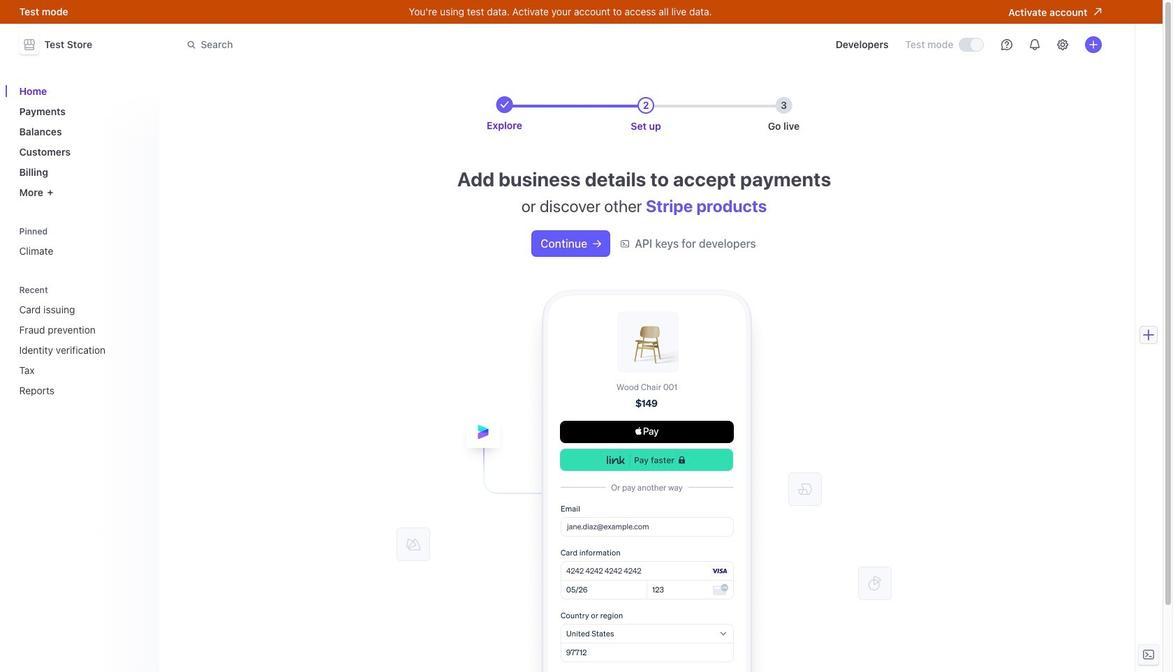 Task type: locate. For each thing, give the bounding box(es) containing it.
help image
[[1001, 39, 1012, 50]]

None search field
[[178, 32, 572, 58]]

svg image
[[593, 240, 601, 248]]

clear history image
[[137, 286, 145, 294]]

pinned element
[[14, 222, 151, 263]]

2 recent element from the top
[[14, 298, 151, 402]]

Search text field
[[178, 32, 572, 58]]

recent element
[[14, 280, 151, 402], [14, 298, 151, 402]]



Task type: vqa. For each thing, say whether or not it's contained in the screenshot.
2nd RECENT element from the bottom of the page
yes



Task type: describe. For each thing, give the bounding box(es) containing it.
Test mode checkbox
[[959, 38, 983, 51]]

settings image
[[1057, 39, 1068, 50]]

edit pins image
[[137, 227, 145, 236]]

notifications image
[[1029, 39, 1040, 50]]

core navigation links element
[[14, 80, 151, 204]]

1 recent element from the top
[[14, 280, 151, 402]]



